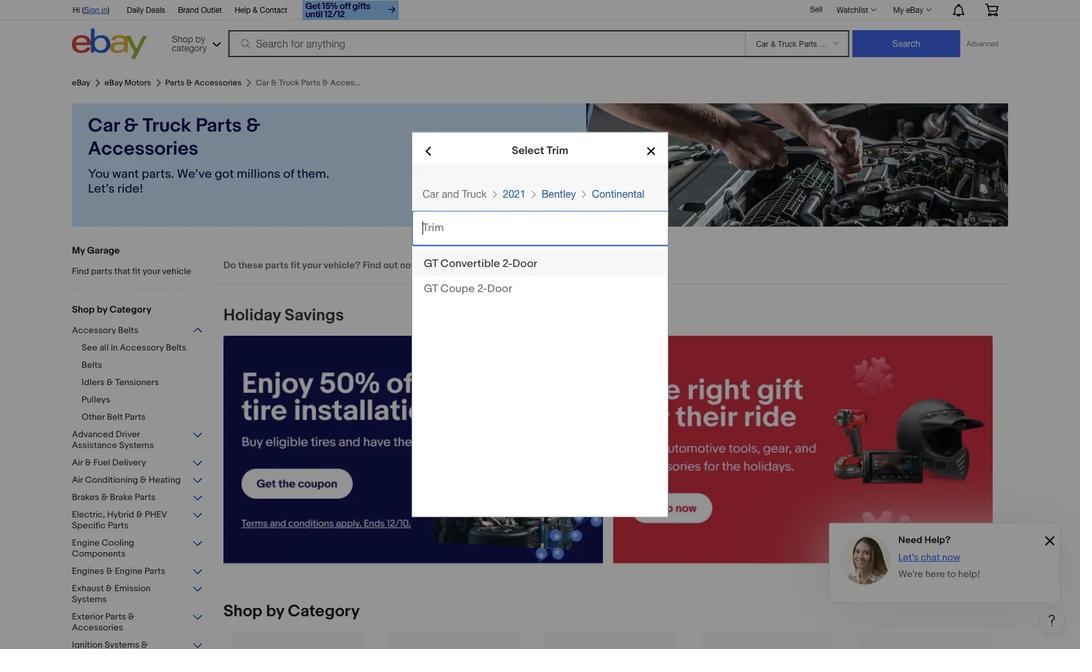 Task type: vqa. For each thing, say whether or not it's contained in the screenshot.
Women link at the left of page
no



Task type: locate. For each thing, give the bounding box(es) containing it.
ebay motors link
[[105, 78, 151, 88]]

shop
[[72, 304, 95, 316], [224, 602, 263, 622]]

gt right now.
[[424, 257, 438, 270]]

& right "idlers"
[[107, 377, 113, 388]]

in inside account navigation
[[102, 5, 108, 14]]

sign in link
[[84, 5, 108, 14]]

find
[[363, 260, 381, 271], [72, 266, 89, 277]]

gt left coupe at the left of page
[[424, 282, 438, 296]]

see
[[82, 342, 98, 353]]

list box containing gt convertible 2-door
[[413, 250, 668, 517]]

2021 button
[[503, 182, 526, 207]]

parts
[[165, 78, 185, 88], [196, 114, 242, 138], [125, 412, 146, 423]]

gt inside 'option'
[[424, 257, 438, 270]]

0 horizontal spatial shop
[[72, 304, 95, 316]]

0 vertical spatial accessories
[[194, 78, 242, 88]]

find left out at the top left of the page
[[363, 260, 381, 271]]

0 vertical spatial door
[[513, 257, 538, 270]]

now.
[[400, 260, 420, 271]]

parts right "motors"
[[165, 78, 185, 88]]

bentley
[[542, 188, 576, 200]]

2- right coupe at the left of page
[[478, 282, 488, 296]]

by
[[97, 304, 107, 316], [266, 602, 284, 622]]

ride!
[[118, 182, 143, 197]]

vehicle left "info"
[[557, 253, 588, 264]]

1 vertical spatial door
[[488, 282, 513, 296]]

1 horizontal spatial in
[[111, 342, 118, 353]]

shop by category
[[72, 304, 152, 316], [224, 602, 360, 622]]

0 horizontal spatial truck
[[143, 114, 192, 138]]

parts right these
[[265, 260, 289, 271]]

document
[[413, 133, 689, 550]]

1 vertical spatial category
[[288, 602, 360, 622]]

car inside the car & truck parts & accessories you want parts. we've got millions of them. let's ride!
[[88, 114, 120, 138]]

& right "motors"
[[186, 78, 193, 88]]

1 vertical spatial shop by category
[[224, 602, 360, 622]]

1 vertical spatial truck
[[462, 188, 487, 200]]

0 horizontal spatial shop by category
[[72, 304, 152, 316]]

parts.
[[142, 167, 174, 182]]

1 horizontal spatial none text field
[[614, 336, 993, 565]]

1 horizontal spatial car
[[423, 188, 439, 200]]

accessory up see
[[72, 325, 116, 336]]

holiday
[[224, 306, 281, 325]]

1 horizontal spatial my
[[894, 5, 904, 14]]

0 horizontal spatial parts
[[91, 266, 112, 277]]

0 horizontal spatial ebay
[[72, 78, 90, 88]]

bentley button
[[542, 182, 576, 207]]

door inside gt coupe 2-door option
[[488, 282, 513, 296]]

my inside account navigation
[[894, 5, 904, 14]]

category
[[110, 304, 152, 316], [288, 602, 360, 622]]

my
[[894, 5, 904, 14], [72, 245, 85, 256]]

vehicle left do
[[162, 266, 191, 277]]

0 vertical spatial truck
[[143, 114, 192, 138]]

enter vehicle info
[[532, 253, 607, 264]]

door inside gt convertible 2-door 'option'
[[513, 257, 538, 270]]

daily deals link
[[127, 3, 165, 17]]

accessory down accessory belts dropdown button
[[120, 342, 164, 353]]

0 vertical spatial gt
[[424, 257, 438, 270]]

ebay left ebay motors
[[72, 78, 90, 88]]

motors
[[125, 78, 151, 88]]

0 vertical spatial in
[[102, 5, 108, 14]]

0 vertical spatial shop
[[72, 304, 95, 316]]

gt coupe 2-door option
[[414, 276, 667, 302]]

1 gt from the top
[[424, 257, 438, 270]]

& inside accessory belts see all in accessory belts belts idlers & tensioners pulleys other belt parts
[[107, 377, 113, 388]]

belts
[[118, 325, 139, 336], [166, 342, 187, 353], [82, 360, 102, 371]]

0 vertical spatial my
[[894, 5, 904, 14]]

door up gt coupe 2-door option
[[513, 257, 538, 270]]

1 horizontal spatial shop by category
[[224, 602, 360, 622]]

1 horizontal spatial 2-
[[503, 257, 513, 270]]

door down gt convertible 2-door on the left of the page
[[488, 282, 513, 296]]

1 horizontal spatial chevron light right image
[[529, 191, 539, 200]]

0 horizontal spatial parts
[[125, 412, 146, 423]]

truck
[[143, 114, 192, 138], [462, 188, 487, 200]]

that
[[114, 266, 130, 277]]

2 none text field from the left
[[614, 336, 993, 565]]

car
[[88, 114, 120, 138], [423, 188, 439, 200]]

do
[[224, 260, 236, 271]]

1 horizontal spatial ebay
[[105, 78, 123, 88]]

0 vertical spatial vehicle
[[557, 253, 588, 264]]

your right the that
[[143, 266, 160, 277]]

chevron light right image right 2021 button
[[529, 191, 539, 200]]

1 vertical spatial parts
[[196, 114, 242, 138]]

ebay inside account navigation
[[907, 5, 924, 14]]

fit for parts
[[291, 260, 300, 271]]

truck inside the car & truck parts & accessories you want parts. we've got millions of them. let's ride!
[[143, 114, 192, 138]]

enter vehicle info button
[[490, 245, 649, 271]]

door for gt coupe 2-door
[[488, 282, 513, 296]]

my for my ebay
[[894, 5, 904, 14]]

0 horizontal spatial fit
[[132, 266, 141, 277]]

your left vehicle? at the left
[[302, 260, 322, 271]]

1 horizontal spatial shop
[[224, 602, 263, 622]]

other
[[82, 412, 105, 423]]

none text field enjoy 50% off tire installation
[[224, 336, 603, 565]]

alert dialog containing need help?
[[830, 523, 1062, 603]]

1 horizontal spatial vehicle
[[557, 253, 588, 264]]

1 vertical spatial shop
[[224, 602, 263, 622]]

ebay left "motors"
[[105, 78, 123, 88]]

banner containing sell
[[66, 0, 1009, 62]]

1 horizontal spatial your
[[302, 260, 322, 271]]

enjoy 50% off tire installation image
[[224, 336, 603, 564]]

1 vertical spatial car
[[423, 188, 439, 200]]

truck up the "parts."
[[143, 114, 192, 138]]

fit right the that
[[132, 266, 141, 277]]

2 gt from the top
[[424, 282, 438, 296]]

& right help
[[253, 5, 258, 14]]

door
[[513, 257, 538, 270], [488, 282, 513, 296]]

ebay right watchlist link
[[907, 5, 924, 14]]

accessories
[[194, 78, 242, 88], [88, 138, 199, 161]]

1 horizontal spatial accessory
[[120, 342, 164, 353]]

fit
[[291, 260, 300, 271], [132, 266, 141, 277]]

door for gt convertible 2-door
[[513, 257, 538, 270]]

gt for gt convertible 2-door
[[424, 257, 438, 270]]

parts down parts & accessories
[[196, 114, 242, 138]]

continental button
[[592, 182, 645, 207]]

2 horizontal spatial ebay
[[907, 5, 924, 14]]

1 horizontal spatial fit
[[291, 260, 300, 271]]

ebay for ebay
[[72, 78, 90, 88]]

1 horizontal spatial truck
[[462, 188, 487, 200]]

hi ( sign in )
[[73, 5, 110, 14]]

list box
[[413, 250, 668, 517]]

chevron light right image left 2021 button
[[490, 191, 500, 200]]

0 horizontal spatial by
[[97, 304, 107, 316]]

fit right these
[[291, 260, 300, 271]]

vehicle
[[557, 253, 588, 264], [162, 266, 191, 277]]

idlers & tensioners link
[[82, 377, 213, 389]]

1 horizontal spatial by
[[266, 602, 284, 622]]

& inside account navigation
[[253, 5, 258, 14]]

my left garage
[[72, 245, 85, 256]]

banner
[[66, 0, 1009, 62]]

ebay for ebay motors
[[105, 78, 123, 88]]

chevron light right image
[[490, 191, 500, 200], [529, 191, 539, 200]]

help, opens dialogs image
[[1046, 614, 1059, 627]]

0 horizontal spatial in
[[102, 5, 108, 14]]

0 horizontal spatial my
[[72, 245, 85, 256]]

& up millions
[[246, 114, 261, 138]]

2 chevron light right image from the left
[[529, 191, 539, 200]]

need help? let's chat now we're here to help!
[[899, 535, 981, 580]]

belts up see all in accessory belts 'link'
[[118, 325, 139, 336]]

car up you in the top of the page
[[88, 114, 120, 138]]

None submit
[[853, 30, 961, 57]]

1 horizontal spatial parts
[[265, 260, 289, 271]]

1 horizontal spatial parts
[[165, 78, 185, 88]]

2021
[[503, 188, 526, 200]]

0 horizontal spatial vehicle
[[162, 266, 191, 277]]

find parts that fit your vehicle
[[72, 266, 191, 277]]

car for and
[[423, 188, 439, 200]]

find down my garage
[[72, 266, 89, 277]]

2 horizontal spatial parts
[[196, 114, 242, 138]]

brand
[[178, 5, 199, 14]]

list
[[213, 633, 1009, 650]]

belts link
[[82, 360, 213, 372]]

parts right belt
[[125, 412, 146, 423]]

0 horizontal spatial chevron light right image
[[490, 191, 500, 200]]

0 horizontal spatial belts
[[82, 360, 102, 371]]

1 vertical spatial accessory
[[120, 342, 164, 353]]

0 horizontal spatial category
[[110, 304, 152, 316]]

1 vertical spatial my
[[72, 245, 85, 256]]

0 horizontal spatial accessory
[[72, 325, 116, 336]]

your
[[302, 260, 322, 271], [143, 266, 160, 277]]

1 chevron light right image from the left
[[490, 191, 500, 200]]

parts left the that
[[91, 266, 112, 277]]

gt inside option
[[424, 282, 438, 296]]

truck right and
[[462, 188, 487, 200]]

0 vertical spatial 2-
[[503, 257, 513, 270]]

2- inside option
[[478, 282, 488, 296]]

2- left enter
[[503, 257, 513, 270]]

1 none text field from the left
[[224, 336, 603, 565]]

vehicle?
[[324, 260, 361, 271]]

sell
[[811, 5, 823, 14]]

you
[[88, 167, 110, 182]]

in right sign
[[102, 5, 108, 14]]

parts
[[265, 260, 289, 271], [91, 266, 112, 277]]

2 vertical spatial parts
[[125, 412, 146, 423]]

trim
[[547, 144, 569, 158]]

0 vertical spatial shop by category
[[72, 304, 152, 316]]

hi
[[73, 5, 80, 14]]

fit for that
[[132, 266, 141, 277]]

need
[[899, 535, 923, 546]]

in
[[102, 5, 108, 14], [111, 342, 118, 353]]

to
[[948, 569, 957, 580]]

your for vehicle?
[[302, 260, 322, 271]]

vehicle inside "enter vehicle info" button
[[557, 253, 588, 264]]

& down ebay motors link
[[124, 114, 138, 138]]

1 horizontal spatial category
[[288, 602, 360, 622]]

1 vertical spatial belts
[[166, 342, 187, 353]]

outlet
[[201, 5, 222, 14]]

1 vertical spatial 2-
[[478, 282, 488, 296]]

1 horizontal spatial belts
[[118, 325, 139, 336]]

select trim banner
[[413, 133, 668, 169]]

1 vertical spatial in
[[111, 342, 118, 353]]

let's chat now button
[[899, 552, 1040, 564]]

None text field
[[224, 336, 603, 565], [614, 336, 993, 565]]

0 vertical spatial car
[[88, 114, 120, 138]]

car left and
[[423, 188, 439, 200]]

1 vertical spatial accessories
[[88, 138, 199, 161]]

parts & accessories
[[165, 78, 242, 88]]

0 horizontal spatial none text field
[[224, 336, 603, 565]]

&
[[253, 5, 258, 14], [186, 78, 193, 88], [124, 114, 138, 138], [246, 114, 261, 138], [107, 377, 113, 388]]

truck inside document
[[462, 188, 487, 200]]

my right watchlist link
[[894, 5, 904, 14]]

0 horizontal spatial car
[[88, 114, 120, 138]]

2- for convertible
[[503, 257, 513, 270]]

belts up 'belts' link
[[166, 342, 187, 353]]

& for car
[[124, 114, 138, 138]]

belts up "idlers"
[[82, 360, 102, 371]]

in right the all at the left of page
[[111, 342, 118, 353]]

2- inside 'option'
[[503, 257, 513, 270]]

0 horizontal spatial your
[[143, 266, 160, 277]]

2-
[[503, 257, 513, 270], [478, 282, 488, 296]]

gt convertible 2-door
[[424, 257, 538, 270]]

1 vertical spatial gt
[[424, 282, 438, 296]]

car for &
[[88, 114, 120, 138]]

0 horizontal spatial 2-
[[478, 282, 488, 296]]

help & contact link
[[235, 3, 287, 17]]

alert dialog
[[830, 523, 1062, 603]]

1 vertical spatial vehicle
[[162, 266, 191, 277]]

0 vertical spatial accessory
[[72, 325, 116, 336]]

truck for &
[[143, 114, 192, 138]]

other belt parts link
[[82, 412, 213, 424]]

accessory
[[72, 325, 116, 336], [120, 342, 164, 353]]

contact
[[260, 5, 287, 14]]



Task type: describe. For each thing, give the bounding box(es) containing it.
let's
[[88, 182, 115, 197]]

my for my garage
[[72, 245, 85, 256]]

my garage
[[72, 245, 120, 256]]

account navigation
[[66, 0, 1009, 22]]

2 vertical spatial belts
[[82, 360, 102, 371]]

car & truck parts & accessories you want parts. we've got millions of them. let's ride!
[[88, 114, 329, 197]]

pulleys
[[82, 395, 110, 405]]

& for parts
[[186, 78, 193, 88]]

parts inside find parts that fit your vehicle link
[[91, 266, 112, 277]]

accessories inside the car & truck parts & accessories you want parts. we've got millions of them. let's ride!
[[88, 138, 199, 161]]

coupe
[[441, 282, 475, 296]]

info
[[590, 253, 607, 264]]

sign
[[84, 5, 99, 14]]

got
[[215, 167, 234, 182]]

select
[[512, 144, 545, 158]]

1 vertical spatial by
[[266, 602, 284, 622]]

chat
[[921, 552, 941, 564]]

(
[[82, 5, 84, 14]]

holiday savings
[[224, 306, 344, 325]]

help & contact
[[235, 5, 287, 14]]

savings
[[285, 306, 344, 325]]

tensioners
[[115, 377, 159, 388]]

get an extra 15% off image
[[303, 1, 399, 20]]

millions
[[237, 167, 281, 182]]

gt convertible 2-door option
[[414, 251, 667, 276]]

accessory belts button
[[72, 325, 204, 337]]

select trim
[[512, 144, 569, 158]]

want
[[112, 167, 139, 182]]

brand outlet
[[178, 5, 222, 14]]

see all in accessory belts link
[[82, 342, 213, 355]]

enter
[[532, 253, 554, 264]]

gt for gt coupe 2-door
[[424, 282, 438, 296]]

gt coupe 2-door
[[424, 282, 513, 296]]

now
[[943, 552, 961, 564]]

1 horizontal spatial find
[[363, 260, 381, 271]]

)
[[108, 5, 110, 14]]

help?
[[925, 535, 951, 546]]

we're
[[899, 569, 924, 580]]

none text field 'the right gift for their ride'
[[614, 336, 993, 565]]

daily
[[127, 5, 144, 14]]

your for vehicle
[[143, 266, 160, 277]]

let's
[[899, 552, 919, 564]]

belt
[[107, 412, 123, 423]]

we've
[[177, 167, 212, 182]]

do these parts fit your vehicle? find out now.
[[224, 260, 420, 271]]

garage
[[87, 245, 120, 256]]

0 vertical spatial by
[[97, 304, 107, 316]]

continental
[[592, 188, 645, 200]]

here
[[926, 569, 946, 580]]

car and truck
[[423, 188, 487, 200]]

deals
[[146, 5, 165, 14]]

Trim text field
[[413, 211, 689, 246]]

0 vertical spatial belts
[[118, 325, 139, 336]]

& for help
[[253, 5, 258, 14]]

parts & accessories link
[[165, 78, 242, 88]]

document containing select trim
[[413, 133, 689, 550]]

my ebay link
[[887, 2, 938, 17]]

find parts that fit your vehicle link
[[72, 266, 204, 278]]

and
[[442, 188, 459, 200]]

watchlist
[[837, 5, 869, 14]]

advanced link
[[961, 31, 1006, 57]]

accessory belts see all in accessory belts belts idlers & tensioners pulleys other belt parts
[[72, 325, 187, 423]]

pulleys link
[[82, 395, 213, 407]]

convertible
[[441, 257, 500, 270]]

truck for and
[[462, 188, 487, 200]]

2 horizontal spatial belts
[[166, 342, 187, 353]]

of
[[283, 167, 294, 182]]

ebay motors
[[105, 78, 151, 88]]

parts inside the car & truck parts & accessories you want parts. we've got millions of them. let's ride!
[[196, 114, 242, 138]]

ebay link
[[72, 78, 90, 88]]

help!
[[959, 569, 981, 580]]

these
[[238, 260, 263, 271]]

the right gift for their ride image
[[614, 336, 993, 564]]

sell link
[[805, 5, 829, 14]]

out
[[384, 260, 398, 271]]

advanced
[[967, 40, 999, 48]]

watchlist link
[[830, 2, 883, 17]]

vehicle inside find parts that fit your vehicle link
[[162, 266, 191, 277]]

idlers
[[82, 377, 105, 388]]

parts inside accessory belts see all in accessory belts belts idlers & tensioners pulleys other belt parts
[[125, 412, 146, 423]]

0 horizontal spatial find
[[72, 266, 89, 277]]

them.
[[297, 167, 329, 182]]

daily deals
[[127, 5, 165, 14]]

0 vertical spatial category
[[110, 304, 152, 316]]

my ebay
[[894, 5, 924, 14]]

chevron light right image
[[579, 191, 589, 200]]

2- for coupe
[[478, 282, 488, 296]]

all
[[100, 342, 109, 353]]

your shopping cart image
[[985, 3, 1000, 16]]

0 vertical spatial parts
[[165, 78, 185, 88]]

help
[[235, 5, 251, 14]]

in inside accessory belts see all in accessory belts belts idlers & tensioners pulleys other belt parts
[[111, 342, 118, 353]]

brand outlet link
[[178, 3, 222, 17]]



